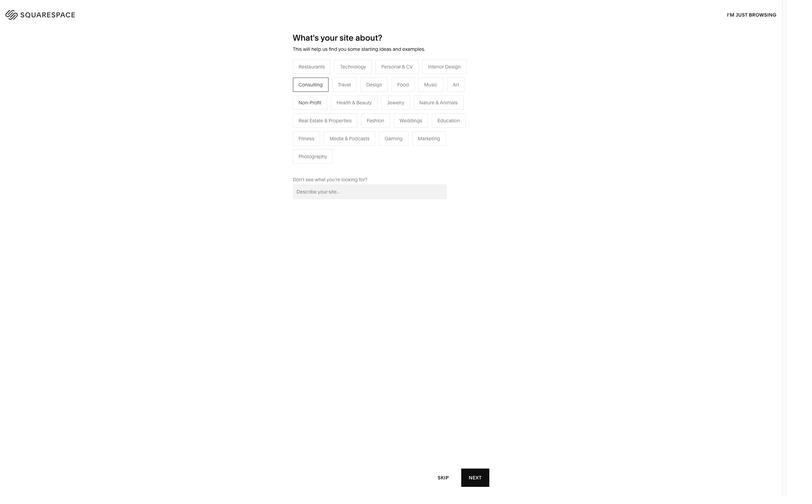 Task type: locate. For each thing, give the bounding box(es) containing it.
0 vertical spatial weddings
[[400, 118, 423, 124]]

1 vertical spatial weddings
[[317, 135, 340, 141]]

help
[[312, 46, 322, 52]]

Education radio
[[432, 114, 466, 128]]

photography
[[299, 154, 328, 160]]

squarespace logo image
[[14, 8, 89, 19]]

0 horizontal spatial nature
[[388, 104, 403, 110]]

animals
[[440, 100, 458, 106], [409, 104, 427, 110]]

events
[[317, 125, 332, 131]]

media up real estate & properties link
[[330, 136, 344, 142]]

0 vertical spatial media & podcasts
[[317, 115, 357, 121]]

decor
[[407, 94, 421, 100]]

1 vertical spatial media & podcasts
[[330, 136, 370, 142]]

0 vertical spatial restaurants
[[299, 64, 325, 70]]

ideas
[[380, 46, 392, 52]]

media & podcasts
[[317, 115, 357, 121], [330, 136, 370, 142]]

you're
[[327, 177, 341, 183]]

community & non-profits
[[245, 125, 302, 131]]

Food radio
[[392, 78, 415, 92]]

restaurants inside 'option'
[[299, 64, 325, 70]]

nature & animals down the music radio
[[420, 100, 458, 106]]

weddings inside radio
[[400, 118, 423, 124]]

media & podcasts down restaurants link
[[317, 115, 357, 121]]

log
[[757, 10, 768, 17]]

real estate & properties down weddings link
[[317, 145, 370, 151]]

non-
[[299, 100, 310, 106], [277, 125, 288, 131]]

& inside radio
[[402, 64, 405, 70]]

0 vertical spatial travel
[[338, 82, 351, 88]]

nature
[[420, 100, 435, 106], [388, 104, 403, 110]]

podcasts up real estate & properties link
[[349, 136, 370, 142]]

i'm
[[728, 12, 735, 18]]

design up beauty
[[367, 82, 382, 88]]

Non-Profit radio
[[293, 96, 327, 110]]

1 vertical spatial non-
[[277, 125, 288, 131]]

real estate & properties up events
[[299, 118, 352, 124]]

real up profits
[[299, 118, 309, 124]]

don't see what you're looking for?
[[293, 177, 368, 183]]

& right health
[[353, 100, 356, 106]]

& down 'home & decor'
[[405, 104, 408, 110]]

1 horizontal spatial estate
[[328, 145, 342, 151]]

1 vertical spatial media
[[330, 136, 344, 142]]

real
[[299, 118, 309, 124], [317, 145, 327, 151]]

0 horizontal spatial weddings
[[317, 135, 340, 141]]

1 horizontal spatial nature
[[420, 100, 435, 106]]

media up events
[[317, 115, 331, 121]]

restaurants up consulting option on the left of the page
[[299, 64, 325, 70]]

1 horizontal spatial non-
[[299, 100, 310, 106]]

weddings down nature & animals link
[[400, 118, 423, 124]]

fitness down jewelry option
[[388, 115, 404, 121]]

travel
[[338, 82, 351, 88], [317, 94, 330, 100]]

0 vertical spatial non-
[[299, 100, 310, 106]]

Nature & Animals radio
[[414, 96, 464, 110]]

design
[[445, 64, 461, 70], [367, 82, 382, 88]]

health & beauty
[[337, 100, 372, 106]]

0 vertical spatial estate
[[310, 118, 324, 124]]

1 vertical spatial design
[[367, 82, 382, 88]]

restaurants
[[299, 64, 325, 70], [317, 104, 343, 110]]

animals down decor
[[409, 104, 427, 110]]

travel up restaurants link
[[317, 94, 330, 100]]

Personal & CV radio
[[376, 60, 419, 74]]

podcasts
[[336, 115, 357, 121], [349, 136, 370, 142]]

Restaurants radio
[[293, 60, 331, 74]]

skip button
[[431, 469, 457, 487]]

next
[[469, 475, 482, 481]]

fitness down profits
[[299, 136, 315, 142]]

&
[[402, 64, 405, 70], [403, 94, 406, 100], [353, 100, 356, 106], [436, 100, 439, 106], [405, 104, 408, 110], [332, 115, 335, 121], [325, 118, 328, 124], [272, 125, 276, 131], [345, 136, 348, 142], [343, 145, 346, 151]]

media inside radio
[[330, 136, 344, 142]]

real estate & properties
[[299, 118, 352, 124], [317, 145, 370, 151]]

non- down consulting
[[299, 100, 310, 106]]

nature down the home
[[388, 104, 403, 110]]

0 vertical spatial real estate & properties
[[299, 118, 352, 124]]

squarespace logo link
[[14, 8, 166, 19]]

Real Estate & Properties radio
[[293, 114, 358, 128]]

don't
[[293, 177, 305, 183]]

0 horizontal spatial animals
[[409, 104, 427, 110]]

Marketing radio
[[413, 131, 446, 146]]

estate up events
[[310, 118, 324, 124]]

0 horizontal spatial fitness
[[299, 136, 315, 142]]

media & podcasts up real estate & properties link
[[330, 136, 370, 142]]

nature & animals down home & decor link
[[388, 104, 427, 110]]

0 vertical spatial podcasts
[[336, 115, 357, 121]]

properties
[[329, 118, 352, 124], [347, 145, 370, 151]]

real up photography on the left top of page
[[317, 145, 327, 151]]

examples.
[[403, 46, 426, 52]]

i'm just browsing link
[[728, 5, 777, 24]]

1 vertical spatial travel
[[317, 94, 330, 100]]

Fashion radio
[[361, 114, 390, 128]]

Design radio
[[361, 78, 388, 92]]

1 horizontal spatial real
[[317, 145, 327, 151]]

real estate & properties link
[[317, 145, 377, 151]]

1 horizontal spatial animals
[[440, 100, 458, 106]]

1 horizontal spatial travel
[[338, 82, 351, 88]]

1 vertical spatial fitness
[[299, 136, 315, 142]]

media
[[317, 115, 331, 121], [330, 136, 344, 142]]

0 vertical spatial design
[[445, 64, 461, 70]]

animals up "education" option
[[440, 100, 458, 106]]

properties up 'for?'
[[347, 145, 370, 151]]

nature down the music radio
[[420, 100, 435, 106]]

0 horizontal spatial estate
[[310, 118, 324, 124]]

Consulting radio
[[293, 78, 329, 92]]

art
[[453, 82, 460, 88]]

nature & animals
[[420, 100, 458, 106], [388, 104, 427, 110]]

0 horizontal spatial real
[[299, 118, 309, 124]]

Jewelry radio
[[382, 96, 410, 110]]

log             in link
[[757, 10, 774, 17]]

1 horizontal spatial fitness
[[388, 115, 404, 121]]

us
[[323, 46, 328, 52]]

Technology radio
[[335, 60, 372, 74]]

weddings down events link
[[317, 135, 340, 141]]

health
[[337, 100, 351, 106]]

properties up events link
[[329, 118, 352, 124]]

nature & animals link
[[388, 104, 433, 110]]

estate
[[310, 118, 324, 124], [328, 145, 342, 151]]

Art radio
[[447, 78, 466, 92]]

0 horizontal spatial non-
[[277, 125, 288, 131]]

just
[[736, 12, 749, 18]]

what
[[315, 177, 326, 183]]

1 vertical spatial podcasts
[[349, 136, 370, 142]]

estate down weddings link
[[328, 145, 342, 151]]

interior
[[428, 64, 444, 70]]

Gaming radio
[[379, 131, 409, 146]]

podcasts inside media & podcasts radio
[[349, 136, 370, 142]]

travel up health
[[338, 82, 351, 88]]

looking
[[342, 177, 358, 183]]

0 vertical spatial properties
[[329, 118, 352, 124]]

1 vertical spatial estate
[[328, 145, 342, 151]]

fitness
[[388, 115, 404, 121], [299, 136, 315, 142]]

design right interior
[[445, 64, 461, 70]]

Media & Podcasts radio
[[324, 131, 376, 146]]

0 horizontal spatial design
[[367, 82, 382, 88]]

& right community
[[272, 125, 276, 131]]

beauty
[[357, 100, 372, 106]]

1 horizontal spatial weddings
[[400, 118, 423, 124]]

podcasts down health
[[336, 115, 357, 121]]

cv
[[407, 64, 413, 70]]

non- right community
[[277, 125, 288, 131]]

weddings
[[400, 118, 423, 124], [317, 135, 340, 141]]

education
[[438, 118, 460, 124]]

restaurants down travel link
[[317, 104, 343, 110]]

fitness link
[[388, 115, 411, 121]]

0 vertical spatial real
[[299, 118, 309, 124]]

& left cv
[[402, 64, 405, 70]]

technology
[[340, 64, 367, 70]]

dario image
[[301, 232, 482, 472]]

0 horizontal spatial travel
[[317, 94, 330, 100]]

interior design
[[428, 64, 461, 70]]

consulting
[[299, 82, 323, 88]]

fashion
[[367, 118, 385, 124]]

1 horizontal spatial design
[[445, 64, 461, 70]]



Task type: describe. For each thing, give the bounding box(es) containing it.
1 vertical spatial real estate & properties
[[317, 145, 370, 151]]

Health & Beauty radio
[[331, 96, 378, 110]]

in
[[769, 10, 774, 17]]

food
[[398, 82, 409, 88]]

Fitness radio
[[293, 131, 320, 146]]

weddings link
[[317, 135, 346, 141]]

home
[[388, 94, 402, 100]]

& down the music radio
[[436, 100, 439, 106]]

1 vertical spatial properties
[[347, 145, 370, 151]]

& right the home
[[403, 94, 406, 100]]

non- inside option
[[299, 100, 310, 106]]

dario element
[[301, 232, 482, 472]]

skip
[[438, 475, 449, 481]]

& up events link
[[325, 118, 328, 124]]

community & non-profits link
[[245, 125, 309, 131]]

nature & animals inside option
[[420, 100, 458, 106]]

what's your site about? this will help us find you some starting ideas and examples.
[[293, 33, 426, 52]]

& down restaurants link
[[332, 115, 335, 121]]

design inside option
[[367, 82, 382, 88]]

real estate & properties inside the real estate & properties radio
[[299, 118, 352, 124]]

home & decor
[[388, 94, 421, 100]]

site
[[340, 33, 354, 43]]

personal
[[382, 64, 401, 70]]

events link
[[317, 125, 338, 131]]

Interior Design radio
[[423, 60, 467, 74]]

travel inside travel option
[[338, 82, 351, 88]]

community
[[245, 125, 271, 131]]

gaming
[[385, 136, 403, 142]]

about?
[[356, 33, 383, 43]]

what's
[[293, 33, 319, 43]]

log             in
[[757, 10, 774, 17]]

your
[[321, 33, 338, 43]]

animals inside option
[[440, 100, 458, 106]]

non-profit
[[299, 100, 322, 106]]

Photography radio
[[293, 149, 333, 164]]

see
[[306, 177, 314, 183]]

travel link
[[317, 94, 337, 100]]

restaurants link
[[317, 104, 350, 110]]

0 vertical spatial fitness
[[388, 115, 404, 121]]

1 vertical spatial real
[[317, 145, 327, 151]]

fitness inside radio
[[299, 136, 315, 142]]

design inside radio
[[445, 64, 461, 70]]

some
[[348, 46, 361, 52]]

marketing
[[418, 136, 441, 142]]

& up real estate & properties link
[[345, 136, 348, 142]]

personal & cv
[[382, 64, 413, 70]]

profit
[[310, 100, 322, 106]]

for?
[[359, 177, 368, 183]]

i'm just browsing
[[728, 12, 777, 18]]

and
[[393, 46, 402, 52]]

1 vertical spatial restaurants
[[317, 104, 343, 110]]

properties inside radio
[[329, 118, 352, 124]]

nature inside option
[[420, 100, 435, 106]]

Music radio
[[419, 78, 444, 92]]

this
[[293, 46, 302, 52]]

Weddings radio
[[394, 114, 428, 128]]

media & podcasts link
[[317, 115, 364, 121]]

media & podcasts inside radio
[[330, 136, 370, 142]]

Don't see what you're looking for? field
[[293, 184, 447, 199]]

next button
[[462, 469, 490, 487]]

find
[[329, 46, 338, 52]]

0 vertical spatial media
[[317, 115, 331, 121]]

Travel radio
[[333, 78, 357, 92]]

will
[[303, 46, 311, 52]]

browsing
[[750, 12, 777, 18]]

you
[[339, 46, 347, 52]]

jewelry
[[387, 100, 405, 106]]

estate inside radio
[[310, 118, 324, 124]]

starting
[[362, 46, 379, 52]]

profits
[[288, 125, 302, 131]]

real inside radio
[[299, 118, 309, 124]]

home & decor link
[[388, 94, 428, 100]]

& down weddings link
[[343, 145, 346, 151]]

music
[[425, 82, 438, 88]]



Task type: vqa. For each thing, say whether or not it's contained in the screenshot.
left TRAVEL
yes



